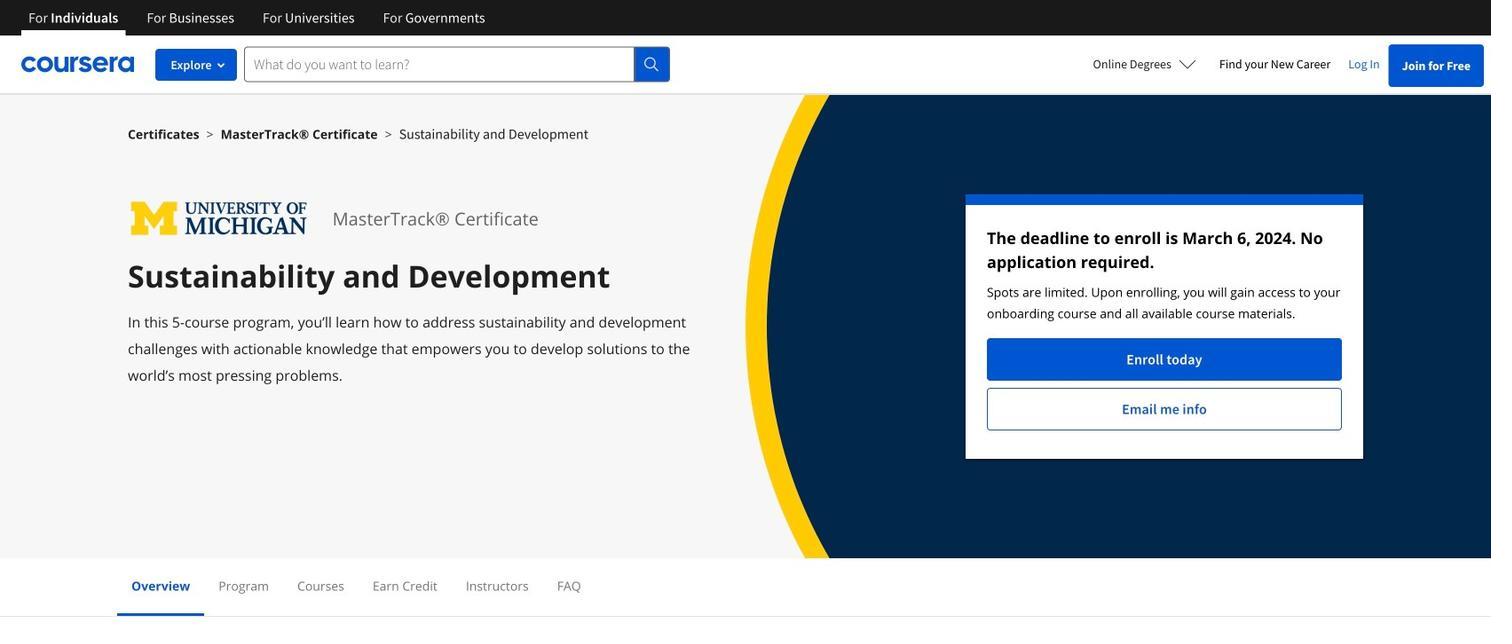 Task type: vqa. For each thing, say whether or not it's contained in the screenshot.
'Banner' navigation
yes



Task type: describe. For each thing, give the bounding box(es) containing it.
banner navigation
[[14, 0, 499, 36]]

coursera image
[[21, 50, 134, 78]]



Task type: locate. For each thing, give the bounding box(es) containing it.
status
[[966, 194, 1363, 459]]

university of michigan image
[[128, 194, 311, 243]]

None search field
[[244, 47, 670, 82]]

certificate menu element
[[117, 558, 1374, 616]]

What do you want to learn? text field
[[244, 47, 635, 82]]



